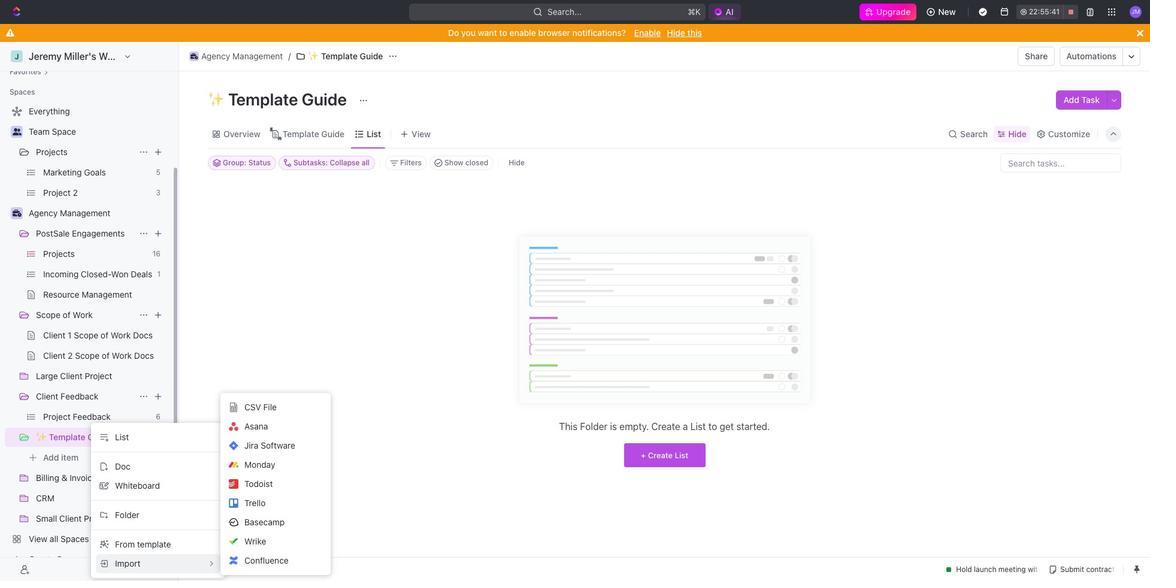 Task type: locate. For each thing, give the bounding box(es) containing it.
guide
[[360, 51, 383, 61], [302, 89, 347, 109], [321, 128, 345, 139], [88, 432, 111, 442]]

agency management link left "/"
[[186, 49, 286, 63]]

template
[[137, 539, 171, 549]]

management
[[232, 51, 283, 61], [60, 208, 110, 218]]

✨ inside tree
[[36, 432, 47, 442]]

0 horizontal spatial ✨ template guide link
[[36, 428, 134, 447]]

agency management link
[[186, 49, 286, 63], [29, 204, 165, 223]]

1 horizontal spatial agency management
[[201, 51, 283, 61]]

1 vertical spatial hide
[[1008, 128, 1027, 139]]

0 horizontal spatial agency management
[[29, 208, 110, 218]]

to left get
[[708, 421, 717, 432]]

overview link
[[221, 125, 260, 142]]

1 vertical spatial agency management
[[29, 208, 110, 218]]

management left "/"
[[232, 51, 283, 61]]

scope
[[36, 310, 60, 320]]

create
[[651, 421, 680, 432], [648, 450, 673, 460]]

agency inside sidebar navigation
[[29, 208, 58, 218]]

2 vertical spatial ✨
[[36, 432, 47, 442]]

0 horizontal spatial management
[[60, 208, 110, 218]]

2 vertical spatial ✨ template guide
[[36, 432, 111, 442]]

0 horizontal spatial to
[[499, 28, 507, 38]]

✨ template guide link right "/"
[[293, 49, 386, 63]]

1 vertical spatial to
[[708, 421, 717, 432]]

asana button
[[225, 417, 326, 436]]

0 horizontal spatial hide
[[509, 158, 525, 167]]

started.
[[736, 421, 770, 432]]

/
[[288, 51, 291, 61]]

1 vertical spatial management
[[60, 208, 110, 218]]

automations button
[[1060, 47, 1122, 65]]

1 horizontal spatial agency
[[201, 51, 230, 61]]

doc
[[115, 461, 130, 471]]

this
[[687, 28, 702, 38]]

this folder is empty. create a list to get started.
[[559, 421, 770, 432]]

trello
[[244, 498, 266, 508]]

search button
[[945, 125, 991, 142]]

1 horizontal spatial business time image
[[190, 53, 198, 59]]

agency
[[201, 51, 230, 61], [29, 208, 58, 218]]

2 vertical spatial hide
[[509, 158, 525, 167]]

feedback
[[61, 391, 98, 401]]

list link
[[364, 125, 381, 142]]

0 vertical spatial hide
[[667, 28, 685, 38]]

0 horizontal spatial folder
[[115, 510, 139, 520]]

management up postsale engagements link
[[60, 208, 110, 218]]

trello button
[[225, 494, 326, 513]]

you
[[461, 28, 476, 38]]

1 vertical spatial ✨
[[208, 89, 225, 109]]

file
[[263, 402, 277, 412]]

tree inside sidebar navigation
[[5, 102, 168, 569]]

folder left the is on the bottom of page
[[580, 421, 607, 432]]

✨ down client on the left bottom of page
[[36, 432, 47, 442]]

client
[[36, 391, 58, 401]]

0 vertical spatial business time image
[[190, 53, 198, 59]]

✨ template guide down feedback
[[36, 432, 111, 442]]

a
[[683, 421, 688, 432]]

space
[[52, 126, 76, 137]]

tree
[[5, 102, 168, 569]]

1 horizontal spatial ✨ template guide link
[[293, 49, 386, 63]]

✨ template guide inside sidebar navigation
[[36, 432, 111, 442]]

asana
[[244, 421, 268, 431]]

1 horizontal spatial hide
[[667, 28, 685, 38]]

✨ right "/"
[[308, 51, 319, 61]]

+ create list
[[641, 450, 688, 460]]

create left a
[[651, 421, 680, 432]]

task
[[1082, 95, 1100, 105]]

template guide
[[283, 128, 345, 139]]

search
[[960, 128, 988, 139]]

enable
[[509, 28, 536, 38]]

agency management up postsale engagements
[[29, 208, 110, 218]]

1 horizontal spatial to
[[708, 421, 717, 432]]

share button
[[1018, 47, 1055, 66]]

basecamp
[[244, 517, 285, 527]]

is
[[610, 421, 617, 432]]

hide
[[667, 28, 685, 38], [1008, 128, 1027, 139], [509, 158, 525, 167]]

0 vertical spatial folder
[[580, 421, 607, 432]]

to
[[499, 28, 507, 38], [708, 421, 717, 432]]

scope of work
[[36, 310, 93, 320]]

✨ up overview link
[[208, 89, 225, 109]]

hide button
[[994, 125, 1030, 142]]

confluence
[[244, 555, 289, 565]]

hide inside dropdown button
[[1008, 128, 1027, 139]]

folder up from
[[115, 510, 139, 520]]

business time image inside the agency management link
[[190, 53, 198, 59]]

tree containing team space
[[5, 102, 168, 569]]

0 vertical spatial management
[[232, 51, 283, 61]]

1 horizontal spatial agency management link
[[186, 49, 286, 63]]

guide inside sidebar navigation
[[88, 432, 111, 442]]

1 vertical spatial business time image
[[12, 210, 21, 217]]

postsale engagements link
[[36, 224, 134, 243]]

✨ template guide down "/"
[[208, 89, 350, 109]]

+
[[641, 450, 646, 460]]

create right + at the bottom right
[[648, 450, 673, 460]]

agency management link up engagements
[[29, 204, 165, 223]]

✨
[[308, 51, 319, 61], [208, 89, 225, 109], [36, 432, 47, 442]]

csv file
[[244, 402, 277, 412]]

0 vertical spatial agency management
[[201, 51, 283, 61]]

0 horizontal spatial agency management link
[[29, 204, 165, 223]]

✨ template guide
[[308, 51, 383, 61], [208, 89, 350, 109], [36, 432, 111, 442]]

1 vertical spatial agency
[[29, 208, 58, 218]]

business time image
[[190, 53, 198, 59], [12, 210, 21, 217]]

2 horizontal spatial hide
[[1008, 128, 1027, 139]]

add
[[1063, 95, 1079, 105]]

1 vertical spatial agency management link
[[29, 204, 165, 223]]

1 horizontal spatial management
[[232, 51, 283, 61]]

✨ template guide link
[[293, 49, 386, 63], [36, 428, 134, 447]]

template down the client feedback
[[49, 432, 85, 442]]

agency management
[[201, 51, 283, 61], [29, 208, 110, 218]]

list
[[367, 128, 381, 139], [690, 421, 706, 432], [115, 432, 129, 442], [675, 450, 688, 460]]

✨ template guide right "/"
[[308, 51, 383, 61]]

template up overview
[[228, 89, 298, 109]]

do you want to enable browser notifications? enable hide this
[[448, 28, 702, 38]]

upgrade
[[876, 7, 911, 17]]

0 horizontal spatial agency
[[29, 208, 58, 218]]

want
[[478, 28, 497, 38]]

agency management left "/"
[[201, 51, 283, 61]]

of
[[63, 310, 70, 320]]

0 horizontal spatial ✨
[[36, 432, 47, 442]]

1 vertical spatial ✨ template guide
[[208, 89, 350, 109]]

0 vertical spatial agency management link
[[186, 49, 286, 63]]

team
[[29, 126, 50, 137]]

0 vertical spatial ✨
[[308, 51, 319, 61]]

to right want at the left top of page
[[499, 28, 507, 38]]

1 vertical spatial folder
[[115, 510, 139, 520]]

✨ template guide link down client feedback link
[[36, 428, 134, 447]]

folder
[[580, 421, 607, 432], [115, 510, 139, 520]]

1 horizontal spatial folder
[[580, 421, 607, 432]]

from template button
[[96, 535, 220, 554]]

1 vertical spatial create
[[648, 450, 673, 460]]



Task type: describe. For each thing, give the bounding box(es) containing it.
jira software button
[[225, 436, 326, 455]]

notifications?
[[572, 28, 626, 38]]

list button
[[96, 428, 220, 447]]

from
[[115, 539, 135, 549]]

confluence button
[[225, 551, 326, 570]]

agency management inside sidebar navigation
[[29, 208, 110, 218]]

basecamp button
[[225, 513, 326, 532]]

jira software
[[244, 440, 295, 450]]

this
[[559, 421, 578, 432]]

0 vertical spatial ✨ template guide link
[[293, 49, 386, 63]]

0 vertical spatial to
[[499, 28, 507, 38]]

import button
[[96, 554, 220, 573]]

Search tasks... text field
[[1001, 154, 1121, 172]]

2 horizontal spatial ✨
[[308, 51, 319, 61]]

⌘k
[[688, 7, 701, 17]]

team space link
[[29, 122, 165, 141]]

sidebar navigation
[[0, 42, 179, 581]]

favorites
[[10, 67, 41, 76]]

spaces
[[10, 87, 35, 96]]

hide inside button
[[509, 158, 525, 167]]

template right overview
[[283, 128, 319, 139]]

customize button
[[1033, 125, 1094, 142]]

engagements
[[72, 228, 125, 238]]

jira
[[244, 440, 258, 450]]

list inside button
[[115, 432, 129, 442]]

do
[[448, 28, 459, 38]]

todoist button
[[225, 474, 326, 494]]

new button
[[921, 2, 963, 22]]

favorites button
[[5, 65, 53, 79]]

doc button
[[96, 457, 220, 476]]

projects
[[36, 147, 68, 157]]

enable
[[634, 28, 661, 38]]

monday button
[[225, 455, 326, 474]]

overview
[[223, 128, 260, 139]]

whiteboard button
[[96, 476, 220, 495]]

postsale engagements
[[36, 228, 125, 238]]

share
[[1025, 51, 1048, 61]]

management inside sidebar navigation
[[60, 208, 110, 218]]

todoist
[[244, 479, 273, 489]]

browser
[[538, 28, 570, 38]]

0 vertical spatial create
[[651, 421, 680, 432]]

monday
[[244, 459, 275, 470]]

user group image
[[12, 128, 21, 135]]

template guide link
[[280, 125, 345, 142]]

22:55:41 button
[[1016, 5, 1078, 19]]

software
[[261, 440, 295, 450]]

template right "/"
[[321, 51, 358, 61]]

wrike
[[244, 536, 266, 546]]

upgrade link
[[860, 4, 917, 20]]

projects link
[[36, 143, 134, 162]]

team space
[[29, 126, 76, 137]]

1 vertical spatial ✨ template guide link
[[36, 428, 134, 447]]

folder inside button
[[115, 510, 139, 520]]

csv
[[244, 402, 261, 412]]

search...
[[548, 7, 582, 17]]

client feedback
[[36, 391, 98, 401]]

0 vertical spatial agency
[[201, 51, 230, 61]]

add task button
[[1056, 90, 1107, 110]]

get
[[720, 421, 734, 432]]

0 vertical spatial ✨ template guide
[[308, 51, 383, 61]]

22:55:41
[[1029, 7, 1060, 16]]

automations
[[1066, 51, 1117, 61]]

1 horizontal spatial ✨
[[208, 89, 225, 109]]

add task
[[1063, 95, 1100, 105]]

empty.
[[620, 421, 649, 432]]

import
[[115, 558, 140, 568]]

client feedback link
[[36, 387, 134, 406]]

wrike button
[[225, 532, 326, 551]]

postsale
[[36, 228, 70, 238]]

customize
[[1048, 128, 1090, 139]]

0 horizontal spatial business time image
[[12, 210, 21, 217]]

whiteboard
[[115, 480, 160, 491]]

work
[[73, 310, 93, 320]]

new
[[938, 7, 956, 17]]

from template
[[115, 539, 171, 549]]

folder button
[[96, 506, 220, 525]]

hide button
[[504, 156, 530, 170]]

template inside sidebar navigation
[[49, 432, 85, 442]]

csv file button
[[225, 398, 326, 417]]



Task type: vqa. For each thing, say whether or not it's contained in the screenshot.
get
yes



